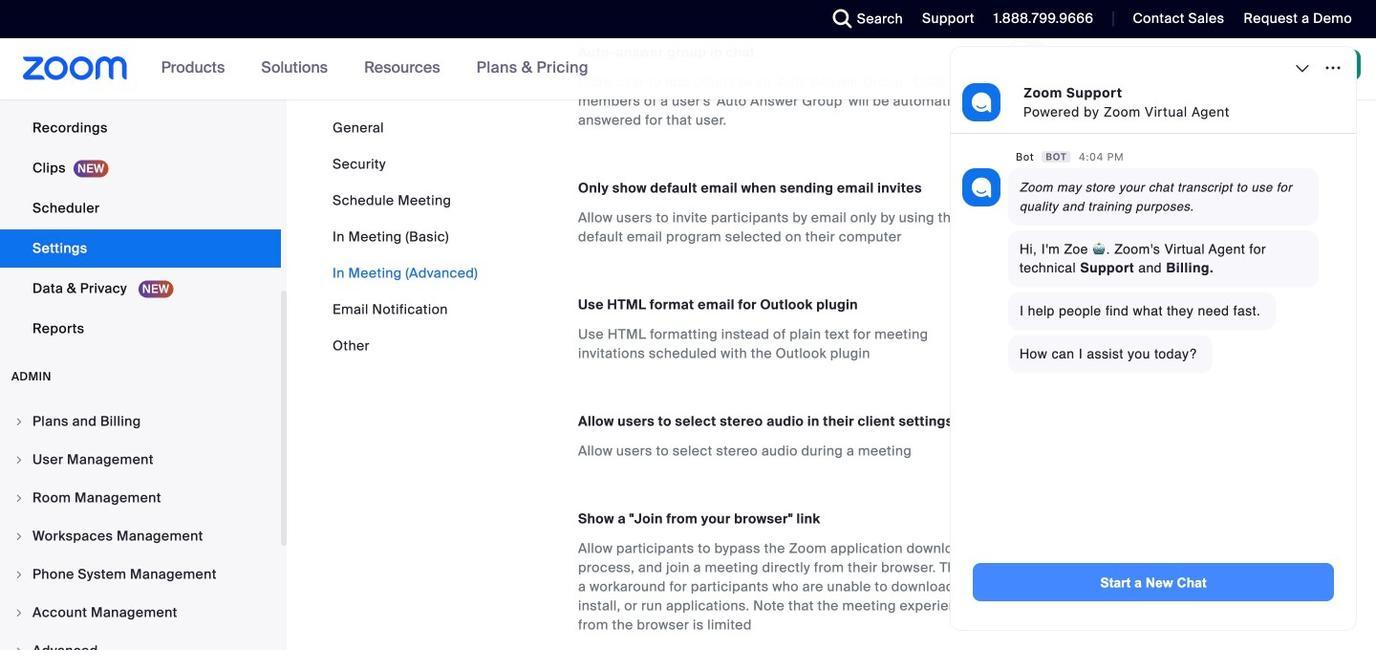 Task type: locate. For each thing, give the bounding box(es) containing it.
3 right image from the top
[[13, 492, 25, 504]]

7 right image from the top
[[13, 645, 25, 650]]

personal menu menu
[[0, 0, 281, 350]]

right image
[[13, 416, 25, 427], [13, 454, 25, 466], [13, 492, 25, 504], [13, 531, 25, 542], [13, 569, 25, 580], [13, 607, 25, 619], [13, 645, 25, 650]]

1 right image from the top
[[13, 416, 25, 427]]

2 menu item from the top
[[0, 442, 281, 478]]

2 right image from the top
[[13, 454, 25, 466]]

menu item
[[0, 404, 281, 440], [0, 442, 281, 478], [0, 480, 281, 516], [0, 518, 281, 555], [0, 557, 281, 593], [0, 595, 281, 631], [0, 633, 281, 650]]

4 menu item from the top
[[0, 518, 281, 555]]

product information navigation
[[147, 38, 603, 99]]

menu bar
[[333, 119, 478, 356]]

right image for seventh menu item from the bottom
[[13, 416, 25, 427]]

meetings navigation
[[977, 38, 1377, 101]]

5 right image from the top
[[13, 569, 25, 580]]

banner
[[0, 38, 1377, 101]]

3 menu item from the top
[[0, 480, 281, 516]]

right image for 4th menu item from the top of the admin menu menu
[[13, 531, 25, 542]]

4 right image from the top
[[13, 531, 25, 542]]

6 right image from the top
[[13, 607, 25, 619]]

zoom logo image
[[23, 56, 128, 80]]



Task type: describe. For each thing, give the bounding box(es) containing it.
right image for second menu item from the bottom of the admin menu menu
[[13, 607, 25, 619]]

right image for 2nd menu item
[[13, 454, 25, 466]]

right image for 3rd menu item
[[13, 492, 25, 504]]

6 menu item from the top
[[0, 595, 281, 631]]

right image for 3rd menu item from the bottom
[[13, 569, 25, 580]]

side navigation navigation
[[0, 0, 287, 650]]

1 menu item from the top
[[0, 404, 281, 440]]

5 menu item from the top
[[0, 557, 281, 593]]

right image for seventh menu item
[[13, 645, 25, 650]]

admin menu menu
[[0, 404, 281, 650]]

7 menu item from the top
[[0, 633, 281, 650]]



Task type: vqa. For each thing, say whether or not it's contained in the screenshot.
checked icon
no



